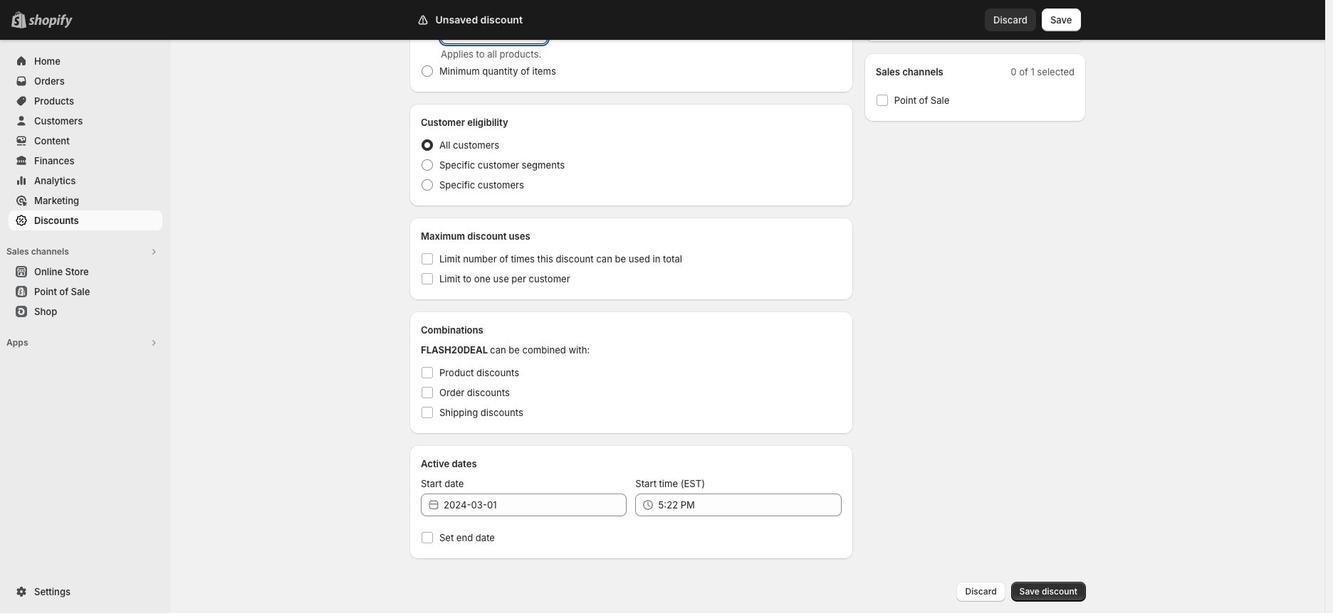 Task type: vqa. For each thing, say whether or not it's contained in the screenshot.
"Shopify" image
yes



Task type: locate. For each thing, give the bounding box(es) containing it.
YYYY-MM-DD text field
[[444, 494, 627, 517]]

shopify image
[[28, 14, 73, 28]]



Task type: describe. For each thing, give the bounding box(es) containing it.
Enter time text field
[[658, 494, 841, 517]]

0.00 text field
[[460, 21, 548, 44]]



